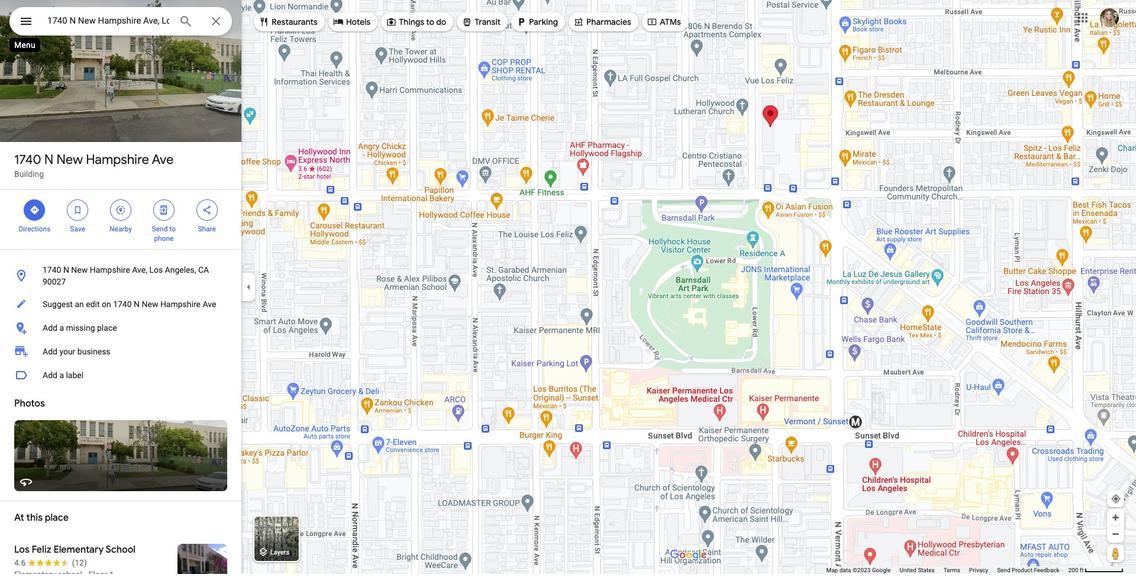 Task type: vqa. For each thing, say whether or not it's contained in the screenshot.
the rightmost "Send"
yes



Task type: describe. For each thing, give the bounding box(es) containing it.
zoom out image
[[1112, 530, 1121, 539]]

terms
[[944, 567, 961, 574]]

 atms
[[647, 15, 681, 28]]

a for missing
[[59, 323, 64, 333]]

zoom in image
[[1112, 513, 1121, 522]]

suggest an edit on 1740 n new hampshire ave button
[[0, 292, 242, 316]]

feliz
[[32, 544, 51, 556]]

ft
[[1080, 567, 1084, 574]]

none field inside 1740 n new hampshire ave, los angeles, ca 90027 field
[[47, 14, 169, 28]]

 things to do
[[386, 15, 446, 28]]

ave inside button
[[203, 300, 216, 309]]

send to phone
[[152, 225, 176, 243]]

add for add a missing place
[[43, 323, 57, 333]]

 restaurants
[[259, 15, 318, 28]]

show street view coverage image
[[1107, 545, 1125, 562]]

1740 for ave,
[[43, 265, 61, 275]]

show your location image
[[1111, 494, 1122, 504]]

things
[[399, 17, 424, 27]]

an
[[75, 300, 84, 309]]

los inside 1740 n new hampshire ave, los angeles, ca 90027
[[149, 265, 163, 275]]

 search field
[[9, 7, 232, 38]]

1740 n new hampshire ave building
[[14, 152, 174, 179]]

ca
[[198, 265, 209, 275]]

1740 n new hampshire ave, los angeles, ca 90027 button
[[0, 259, 242, 292]]

school
[[106, 544, 136, 556]]

label
[[66, 371, 84, 380]]

 button
[[9, 7, 43, 38]]

atms
[[660, 17, 681, 27]]

missing
[[66, 323, 95, 333]]

transit
[[475, 17, 501, 27]]

united states
[[900, 567, 935, 574]]

collapse side panel image
[[242, 281, 255, 294]]


[[516, 15, 527, 28]]

2 vertical spatial new
[[142, 300, 158, 309]]

add a label button
[[0, 363, 242, 387]]


[[574, 15, 584, 28]]

add a missing place
[[43, 323, 117, 333]]

200 ft button
[[1069, 567, 1124, 574]]

parking
[[529, 17, 558, 27]]

product
[[1012, 567, 1033, 574]]

ave,
[[132, 265, 147, 275]]

suggest an edit on 1740 n new hampshire ave
[[43, 300, 216, 309]]

send for send to phone
[[152, 225, 168, 233]]

share
[[198, 225, 216, 233]]

angeles,
[[165, 265, 196, 275]]


[[159, 204, 169, 217]]

data
[[840, 567, 851, 574]]

new for ave,
[[71, 265, 88, 275]]

200 ft
[[1069, 567, 1084, 574]]

this
[[26, 512, 43, 524]]

do
[[436, 17, 446, 27]]

google
[[872, 567, 891, 574]]

1740 N New Hampshire Ave, Los Angeles, CA 90027 field
[[9, 7, 232, 36]]

add for add your business
[[43, 347, 57, 356]]

google maps element
[[0, 0, 1136, 574]]

new for ave
[[57, 152, 83, 168]]

layers
[[270, 549, 289, 557]]

2 horizontal spatial 1740
[[113, 300, 132, 309]]

footer inside google maps "element"
[[827, 566, 1069, 574]]

feedback
[[1034, 567, 1060, 574]]

to inside send to phone
[[170, 225, 176, 233]]

send for send product feedback
[[997, 567, 1011, 574]]

1 vertical spatial los
[[14, 544, 29, 556]]

add a missing place button
[[0, 316, 242, 340]]

n for ave
[[44, 152, 53, 168]]

at this place
[[14, 512, 69, 524]]

privacy button
[[969, 566, 989, 574]]

to inside ' things to do'
[[426, 17, 434, 27]]


[[259, 15, 269, 28]]

add your business
[[43, 347, 110, 356]]

actions for 1740 n new hampshire ave region
[[0, 190, 242, 249]]



Task type: locate. For each thing, give the bounding box(es) containing it.
photos
[[14, 398, 45, 410]]

0 vertical spatial hampshire
[[86, 152, 149, 168]]

new down ave,
[[142, 300, 158, 309]]

1 vertical spatial ave
[[203, 300, 216, 309]]

hampshire for ave
[[86, 152, 149, 168]]

to left do
[[426, 17, 434, 27]]

2 vertical spatial hampshire
[[160, 300, 201, 309]]

business
[[77, 347, 110, 356]]


[[29, 204, 40, 217]]

a for label
[[59, 371, 64, 380]]

 parking
[[516, 15, 558, 28]]

90027
[[43, 277, 66, 286]]

phone
[[154, 234, 174, 243]]

hampshire up 
[[86, 152, 149, 168]]

0 horizontal spatial to
[[170, 225, 176, 233]]

hampshire for ave,
[[90, 265, 130, 275]]

new inside 1740 n new hampshire ave, los angeles, ca 90027
[[71, 265, 88, 275]]

4.6 stars 12 reviews image
[[14, 557, 87, 569]]

hampshire inside 1740 n new hampshire ave, los angeles, ca 90027
[[90, 265, 130, 275]]

pharmacies
[[587, 17, 632, 27]]

0 horizontal spatial 1740
[[14, 152, 41, 168]]

hampshire down angeles,
[[160, 300, 201, 309]]

a left "missing"
[[59, 323, 64, 333]]

0 horizontal spatial send
[[152, 225, 168, 233]]

0 vertical spatial send
[[152, 225, 168, 233]]

 hotels
[[333, 15, 371, 28]]

2 vertical spatial 1740
[[113, 300, 132, 309]]

1 vertical spatial n
[[63, 265, 69, 275]]

0 vertical spatial ave
[[152, 152, 174, 168]]


[[462, 15, 473, 28]]

1740 inside 1740 n new hampshire ave, los angeles, ca 90027
[[43, 265, 61, 275]]

directions
[[19, 225, 51, 233]]

1 add from the top
[[43, 323, 57, 333]]

0 vertical spatial 1740
[[14, 152, 41, 168]]

n inside 1740 n new hampshire ave, los angeles, ca 90027
[[63, 265, 69, 275]]

send product feedback
[[997, 567, 1060, 574]]

 transit
[[462, 15, 501, 28]]

ave down ca
[[203, 300, 216, 309]]

0 horizontal spatial ave
[[152, 152, 174, 168]]

ave up 
[[152, 152, 174, 168]]

2 vertical spatial add
[[43, 371, 57, 380]]

0 horizontal spatial n
[[44, 152, 53, 168]]

place inside button
[[97, 323, 117, 333]]

send up phone
[[152, 225, 168, 233]]

edit
[[86, 300, 100, 309]]

save
[[70, 225, 85, 233]]

ave
[[152, 152, 174, 168], [203, 300, 216, 309]]

elementary
[[54, 544, 104, 556]]

los
[[149, 265, 163, 275], [14, 544, 29, 556]]

1 horizontal spatial los
[[149, 265, 163, 275]]

200
[[1069, 567, 1079, 574]]

1 horizontal spatial to
[[426, 17, 434, 27]]

1740 inside 1740 n new hampshire ave building
[[14, 152, 41, 168]]

1 horizontal spatial ave
[[203, 300, 216, 309]]


[[19, 13, 33, 30]]

1740 up 90027
[[43, 265, 61, 275]]

1 vertical spatial add
[[43, 347, 57, 356]]

add left label
[[43, 371, 57, 380]]


[[72, 204, 83, 217]]

at
[[14, 512, 24, 524]]

los up 4.6
[[14, 544, 29, 556]]

ave inside 1740 n new hampshire ave building
[[152, 152, 174, 168]]

1 vertical spatial 1740
[[43, 265, 61, 275]]

1740 for ave
[[14, 152, 41, 168]]

n
[[44, 152, 53, 168], [63, 265, 69, 275], [134, 300, 140, 309]]

restaurants
[[272, 17, 318, 27]]

place down the on
[[97, 323, 117, 333]]

add
[[43, 323, 57, 333], [43, 347, 57, 356], [43, 371, 57, 380]]

united states button
[[900, 566, 935, 574]]

1 vertical spatial a
[[59, 371, 64, 380]]

1 vertical spatial hampshire
[[90, 265, 130, 275]]

1740 right the on
[[113, 300, 132, 309]]

states
[[918, 567, 935, 574]]

new up an
[[71, 265, 88, 275]]

united
[[900, 567, 917, 574]]


[[386, 15, 397, 28]]

0 vertical spatial to
[[426, 17, 434, 27]]

send
[[152, 225, 168, 233], [997, 567, 1011, 574]]

a left label
[[59, 371, 64, 380]]

new
[[57, 152, 83, 168], [71, 265, 88, 275], [142, 300, 158, 309]]

2 vertical spatial n
[[134, 300, 140, 309]]

0 horizontal spatial los
[[14, 544, 29, 556]]

new inside 1740 n new hampshire ave building
[[57, 152, 83, 168]]

0 vertical spatial n
[[44, 152, 53, 168]]

2 a from the top
[[59, 371, 64, 380]]

building
[[14, 169, 44, 179]]

n for ave,
[[63, 265, 69, 275]]

1 a from the top
[[59, 323, 64, 333]]

1 vertical spatial new
[[71, 265, 88, 275]]

n inside 1740 n new hampshire ave building
[[44, 152, 53, 168]]

add a label
[[43, 371, 84, 380]]

add for add a label
[[43, 371, 57, 380]]

los feliz elementary school
[[14, 544, 136, 556]]

hampshire
[[86, 152, 149, 168], [90, 265, 130, 275], [160, 300, 201, 309]]

1 horizontal spatial n
[[63, 265, 69, 275]]

your
[[59, 347, 75, 356]]

to up phone
[[170, 225, 176, 233]]

to
[[426, 17, 434, 27], [170, 225, 176, 233]]

privacy
[[969, 567, 989, 574]]

1740
[[14, 152, 41, 168], [43, 265, 61, 275], [113, 300, 132, 309]]

1 horizontal spatial place
[[97, 323, 117, 333]]

0 vertical spatial add
[[43, 323, 57, 333]]

1740 up building
[[14, 152, 41, 168]]

1 vertical spatial place
[[45, 512, 69, 524]]

add your business link
[[0, 340, 242, 363]]

a
[[59, 323, 64, 333], [59, 371, 64, 380]]


[[115, 204, 126, 217]]

1740 n new hampshire ave main content
[[0, 0, 242, 574]]

hampshire left ave,
[[90, 265, 130, 275]]

terms button
[[944, 566, 961, 574]]

nearby
[[110, 225, 132, 233]]


[[333, 15, 344, 28]]

hotels
[[346, 17, 371, 27]]

1 vertical spatial to
[[170, 225, 176, 233]]


[[202, 204, 212, 217]]

footer containing map data ©2023 google
[[827, 566, 1069, 574]]

0 vertical spatial los
[[149, 265, 163, 275]]

footer
[[827, 566, 1069, 574]]

send inside button
[[997, 567, 1011, 574]]


[[647, 15, 658, 28]]

1740 n new hampshire ave, los angeles, ca 90027
[[43, 265, 209, 286]]

los right ave,
[[149, 265, 163, 275]]

place right this
[[45, 512, 69, 524]]

suggest
[[43, 300, 73, 309]]

None field
[[47, 14, 169, 28]]

send product feedback button
[[997, 566, 1060, 574]]

map
[[827, 567, 838, 574]]

map data ©2023 google
[[827, 567, 891, 574]]

on
[[102, 300, 111, 309]]

2 horizontal spatial n
[[134, 300, 140, 309]]

google account: michelle dermenjian  
(michelle.dermenjian@adept.ai) image
[[1100, 8, 1119, 27]]

0 vertical spatial new
[[57, 152, 83, 168]]

3 add from the top
[[43, 371, 57, 380]]

2 add from the top
[[43, 347, 57, 356]]

add down suggest
[[43, 323, 57, 333]]

 pharmacies
[[574, 15, 632, 28]]

new up 
[[57, 152, 83, 168]]

(12)
[[72, 558, 87, 568]]

0 vertical spatial a
[[59, 323, 64, 333]]

1 horizontal spatial send
[[997, 567, 1011, 574]]

0 vertical spatial place
[[97, 323, 117, 333]]

hampshire inside 1740 n new hampshire ave building
[[86, 152, 149, 168]]

1 vertical spatial send
[[997, 567, 1011, 574]]

1 horizontal spatial 1740
[[43, 265, 61, 275]]

send left product
[[997, 567, 1011, 574]]

0 horizontal spatial place
[[45, 512, 69, 524]]

4.6
[[14, 558, 26, 568]]

©2023
[[853, 567, 871, 574]]

send inside send to phone
[[152, 225, 168, 233]]

add left your
[[43, 347, 57, 356]]



